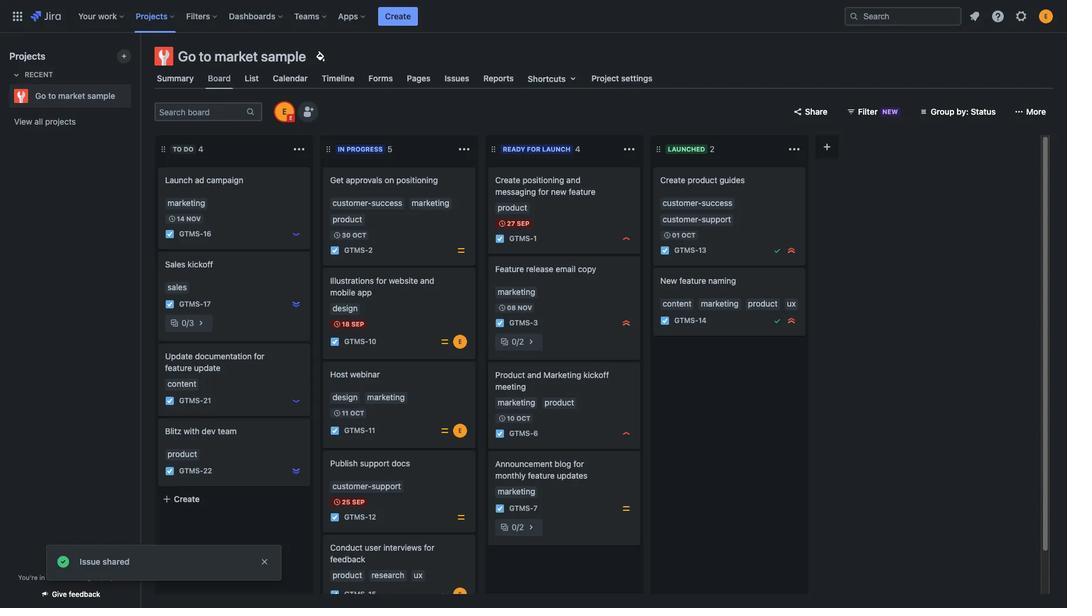 Task type: vqa. For each thing, say whether or not it's contained in the screenshot.
the bottommost Create button
yes



Task type: describe. For each thing, give the bounding box(es) containing it.
lowest image for sales kickoff
[[292, 300, 301, 309]]

12
[[369, 513, 376, 522]]

forms link
[[366, 68, 396, 89]]

summary link
[[155, 68, 196, 89]]

create project image
[[119, 52, 129, 61]]

appswitcher icon image
[[11, 9, 25, 23]]

task image for gtms-2
[[330, 246, 340, 255]]

1 horizontal spatial 3
[[534, 319, 538, 328]]

gtms-16
[[179, 230, 212, 239]]

feature left naming
[[680, 276, 707, 286]]

shortcuts
[[528, 74, 566, 83]]

your
[[78, 11, 96, 21]]

task image for gtms-13
[[661, 246, 670, 255]]

kickoff inside product and marketing kickoff meeting
[[584, 370, 609, 380]]

1 horizontal spatial highest image
[[787, 316, 797, 326]]

guides
[[720, 175, 745, 185]]

task image for gtms-17
[[165, 300, 175, 309]]

for inside illustrations for website and mobile app
[[376, 276, 387, 286]]

task image for gtms-7
[[496, 504, 505, 514]]

1 vertical spatial projects
[[9, 51, 45, 62]]

gtms- for 12
[[344, 513, 369, 522]]

2 down gtms-7 link
[[519, 523, 524, 532]]

email
[[556, 264, 576, 274]]

calendar link
[[271, 68, 310, 89]]

gtms-1
[[510, 235, 537, 243]]

14 inside gtms-14 link
[[699, 317, 707, 325]]

1 horizontal spatial go to market sample
[[178, 48, 306, 64]]

forms
[[369, 73, 393, 83]]

release
[[527, 264, 554, 274]]

18 sep
[[342, 320, 364, 328]]

gtms- for 15
[[344, 591, 369, 600]]

progress
[[347, 145, 383, 153]]

task image for gtms-15
[[330, 590, 340, 600]]

18
[[342, 320, 350, 328]]

0 vertical spatial kickoff
[[188, 260, 213, 269]]

1 horizontal spatial eloisefrancis23 image
[[453, 424, 467, 438]]

1 vertical spatial go
[[35, 91, 46, 101]]

filter
[[859, 107, 878, 117]]

marketing
[[544, 370, 582, 380]]

host webinar
[[330, 370, 380, 380]]

announcement
[[496, 459, 553, 469]]

11 oct
[[342, 409, 365, 417]]

more button
[[1008, 103, 1054, 121]]

1 0 / 2 from the top
[[512, 337, 524, 347]]

27
[[507, 220, 515, 227]]

issues
[[445, 73, 470, 83]]

11 october 2023 image
[[333, 409, 342, 418]]

gtms-16 link
[[179, 229, 212, 239]]

a
[[47, 574, 50, 582]]

0 horizontal spatial sample
[[87, 91, 115, 101]]

and inside product and marketing kickoff meeting
[[528, 370, 542, 380]]

board
[[208, 73, 231, 83]]

for inside create positioning and messaging for new feature
[[539, 187, 549, 197]]

gtms-3
[[510, 319, 538, 328]]

team
[[218, 426, 237, 436]]

1 horizontal spatial go
[[178, 48, 196, 64]]

25 september 2023 image
[[333, 498, 342, 507]]

gtms-15 link
[[344, 590, 377, 600]]

for inside conduct user interviews for feedback
[[424, 543, 435, 553]]

sidebar navigation image
[[128, 47, 153, 70]]

for inside ready for launch 4
[[527, 145, 541, 153]]

15
[[369, 591, 377, 600]]

in
[[338, 145, 345, 153]]

0 vertical spatial market
[[215, 48, 258, 64]]

1 vertical spatial to
[[48, 91, 56, 101]]

your work button
[[75, 7, 129, 25]]

all
[[35, 117, 43, 127]]

0 horizontal spatial highest image
[[622, 319, 631, 328]]

gtms-6
[[510, 430, 538, 438]]

conduct
[[330, 543, 363, 553]]

in
[[39, 574, 45, 582]]

more
[[1027, 107, 1047, 117]]

publish
[[330, 459, 358, 469]]

blitz
[[165, 426, 182, 436]]

collapse recent projects image
[[9, 68, 23, 82]]

2 0 / 2 from the top
[[512, 523, 524, 532]]

30 october 2023 image
[[333, 231, 342, 240]]

task image for gtms-10
[[330, 337, 340, 347]]

and inside illustrations for website and mobile app
[[421, 276, 435, 286]]

dismiss image
[[260, 558, 269, 567]]

gtms-10
[[344, 338, 377, 346]]

filters
[[186, 11, 210, 21]]

/ for announcement
[[517, 523, 519, 532]]

gtms- for 11
[[344, 427, 369, 435]]

high image
[[622, 234, 631, 244]]

you're in a team-managed project
[[18, 574, 122, 582]]

gtms- for 6
[[510, 430, 534, 438]]

oct for approvals
[[353, 231, 367, 239]]

0 horizontal spatial 14
[[177, 215, 185, 223]]

gtms- for 7
[[510, 505, 534, 513]]

projects inside projects 'dropdown button'
[[136, 11, 168, 21]]

14 november 2023 image
[[168, 214, 177, 224]]

11 october 2023 image
[[333, 409, 342, 418]]

list
[[245, 73, 259, 83]]

settings
[[622, 73, 653, 83]]

gtms-17
[[179, 300, 211, 309]]

08 november 2023 image
[[498, 303, 507, 313]]

0 for announcement
[[512, 523, 517, 532]]

launch inside ready for launch 4
[[543, 145, 571, 153]]

high image
[[622, 429, 631, 439]]

create inside create positioning and messaging for new feature
[[496, 175, 521, 185]]

nov for launch
[[186, 215, 201, 223]]

pages
[[407, 73, 431, 83]]

new feature naming
[[661, 276, 737, 286]]

sales kickoff
[[165, 260, 213, 269]]

give
[[52, 590, 67, 599]]

get
[[330, 175, 344, 185]]

0 vertical spatial eloisefrancis23 image
[[275, 103, 294, 121]]

host
[[330, 370, 348, 380]]

column actions menu image for create product guides
[[788, 142, 802, 156]]

25 september 2023 image
[[333, 498, 342, 507]]

project
[[101, 574, 122, 582]]

create positioning and messaging for new feature
[[496, 175, 596, 197]]

done image
[[773, 316, 783, 326]]

gtms- for 22
[[179, 467, 203, 476]]

gtms-11 link
[[344, 426, 376, 436]]

oct for product
[[682, 231, 696, 239]]

30 oct
[[342, 231, 367, 239]]

low image for update documentation for feature update
[[292, 397, 301, 406]]

recent
[[25, 70, 53, 79]]

0 horizontal spatial 3
[[189, 318, 194, 328]]

summary
[[157, 73, 194, 83]]

gtms-10 link
[[344, 337, 377, 347]]

27 sep
[[507, 220, 530, 227]]

/ for sales
[[187, 318, 189, 328]]

get approvals on positioning
[[330, 175, 438, 185]]

launch ad campaign
[[165, 175, 244, 185]]

14 november 2023 image
[[168, 214, 177, 224]]

done image for gtms-13
[[773, 246, 783, 255]]

ready
[[503, 145, 526, 153]]

notifications image
[[968, 9, 982, 23]]

group
[[931, 107, 955, 117]]

low image for conduct user interviews for feedback
[[441, 590, 450, 600]]

gtms- for 16
[[179, 230, 203, 239]]

gtms-14 link
[[675, 316, 707, 326]]

by:
[[957, 107, 969, 117]]

17
[[203, 300, 211, 309]]

0 vertical spatial low image
[[292, 230, 301, 239]]

2 up illustrations
[[369, 246, 373, 255]]

banner containing your work
[[0, 0, 1068, 33]]

gtms-2
[[344, 246, 373, 255]]

0 for sales
[[182, 318, 187, 328]]

messaging
[[496, 187, 536, 197]]

highest image
[[787, 246, 797, 255]]

project settings link
[[590, 68, 655, 89]]

task image for gtms-22
[[165, 467, 175, 476]]

22
[[203, 467, 212, 476]]

2 down gtms-3 link
[[519, 337, 524, 347]]

mobile
[[330, 288, 356, 298]]

task image for gtms-1
[[496, 234, 505, 244]]

gtms-22 link
[[179, 467, 212, 477]]

gtms- for 1
[[510, 235, 534, 243]]

30 october 2023 image
[[333, 231, 342, 240]]

work
[[98, 11, 117, 21]]



Task type: locate. For each thing, give the bounding box(es) containing it.
with
[[184, 426, 200, 436]]

0 vertical spatial 0 / 2
[[512, 337, 524, 347]]

timeline link
[[320, 68, 357, 89]]

sep right the 27
[[517, 220, 530, 227]]

gtms- inside 'link'
[[179, 300, 203, 309]]

0 horizontal spatial new
[[661, 276, 678, 286]]

gtms-14
[[675, 317, 707, 325]]

0 horizontal spatial to
[[48, 91, 56, 101]]

kickoff right sales
[[188, 260, 213, 269]]

08 november 2023 image
[[498, 303, 507, 313]]

done image
[[773, 246, 783, 255], [773, 246, 783, 255], [773, 316, 783, 326]]

create inside primary element
[[385, 11, 411, 21]]

0 vertical spatial new
[[883, 108, 899, 115]]

gtms- down 14 nov at left top
[[179, 230, 203, 239]]

10 up gtms-6
[[507, 415, 515, 422]]

0 vertical spatial 14
[[177, 215, 185, 223]]

group by: status
[[931, 107, 997, 117]]

0 horizontal spatial nov
[[186, 215, 201, 223]]

oct right 01
[[682, 231, 696, 239]]

gtms- for 13
[[675, 246, 699, 255]]

task image
[[496, 234, 505, 244], [330, 246, 340, 255], [661, 246, 670, 255], [165, 300, 175, 309], [496, 319, 505, 328], [330, 337, 340, 347], [165, 397, 175, 406], [165, 467, 175, 476]]

14 down 'new feature naming'
[[699, 317, 707, 325]]

0 down gtms-7 link
[[512, 523, 517, 532]]

1 vertical spatial 10
[[507, 415, 515, 422]]

01
[[672, 231, 680, 239]]

create up messaging
[[496, 175, 521, 185]]

eloisefrancis23 image
[[453, 335, 467, 349]]

gtms- for 10
[[344, 338, 369, 346]]

0 vertical spatial 0
[[182, 318, 187, 328]]

you're
[[18, 574, 38, 582]]

0 horizontal spatial and
[[421, 276, 435, 286]]

1 vertical spatial kickoff
[[584, 370, 609, 380]]

task image down 30 october 2023 image
[[330, 246, 340, 255]]

timeline
[[322, 73, 355, 83]]

create button down 22
[[155, 489, 313, 510]]

Search field
[[845, 7, 962, 25]]

7
[[534, 505, 538, 513]]

0 horizontal spatial market
[[58, 91, 85, 101]]

filters button
[[183, 7, 222, 25]]

1 horizontal spatial nov
[[518, 304, 533, 312]]

and right website
[[421, 276, 435, 286]]

set background color image
[[313, 49, 327, 63]]

column actions menu image for get approvals on positioning
[[457, 142, 472, 156]]

nov
[[186, 215, 201, 223], [518, 304, 533, 312]]

task image down 25 september 2023 icon
[[330, 513, 340, 523]]

to do 4
[[173, 144, 204, 154]]

task image for gtms-14
[[661, 316, 670, 326]]

1 horizontal spatial column actions menu image
[[788, 142, 802, 156]]

08 nov
[[507, 304, 533, 312]]

column actions menu image for 4
[[292, 142, 306, 156]]

oct for webinar
[[350, 409, 365, 417]]

on
[[385, 175, 394, 185]]

teams button
[[291, 7, 331, 25]]

projects up recent
[[9, 51, 45, 62]]

2 vertical spatial 0
[[512, 523, 517, 532]]

gtms-12 link
[[344, 513, 376, 523]]

task image for gtms-21
[[165, 397, 175, 406]]

update
[[165, 351, 193, 361]]

for inside update documentation for feature update
[[254, 351, 265, 361]]

4 right do
[[198, 144, 204, 154]]

for left website
[[376, 276, 387, 286]]

task image for gtms-3
[[496, 319, 505, 328]]

column actions menu image
[[292, 142, 306, 156], [623, 142, 637, 156]]

sep for for
[[517, 220, 530, 227]]

gtms-3 link
[[510, 318, 538, 328]]

Search board text field
[[156, 104, 245, 120]]

task image left gtms-13 link
[[661, 246, 670, 255]]

1 vertical spatial sep
[[352, 320, 364, 328]]

project settings
[[592, 73, 653, 83]]

column actions menu image down 'add people' image
[[292, 142, 306, 156]]

tab list containing board
[[148, 68, 1061, 89]]

eloisefrancis23 image
[[275, 103, 294, 121], [453, 424, 467, 438]]

0 horizontal spatial create button
[[155, 489, 313, 510]]

21
[[203, 397, 211, 406]]

01 october 2023 image
[[663, 231, 672, 240], [663, 231, 672, 240]]

gtms-7 link
[[510, 504, 538, 514]]

oct up gtms-6
[[517, 415, 531, 422]]

primary element
[[7, 0, 845, 33]]

issue shared alert
[[47, 546, 281, 581]]

1 vertical spatial 11
[[369, 427, 376, 435]]

16
[[203, 230, 212, 239]]

1 horizontal spatial column actions menu image
[[623, 142, 637, 156]]

2 horizontal spatial and
[[567, 175, 581, 185]]

gtms-13 link
[[675, 246, 707, 256]]

search image
[[850, 11, 859, 21]]

gtms- for 17
[[179, 300, 203, 309]]

naming
[[709, 276, 737, 286]]

0 vertical spatial sample
[[261, 48, 306, 64]]

go up summary
[[178, 48, 196, 64]]

feedback inside button
[[69, 590, 100, 599]]

task image for gtms-16
[[165, 230, 175, 239]]

1 horizontal spatial 4
[[576, 144, 581, 154]]

0 vertical spatial to
[[199, 48, 212, 64]]

to
[[199, 48, 212, 64], [48, 91, 56, 101]]

gtms-22
[[179, 467, 212, 476]]

for right ready
[[527, 145, 541, 153]]

4 up create positioning and messaging for new feature
[[576, 144, 581, 154]]

1 vertical spatial market
[[58, 91, 85, 101]]

lowest image for blitz with dev team
[[292, 467, 301, 476]]

1 vertical spatial eloisefrancis23 image
[[453, 424, 467, 438]]

18 september 2023 image
[[333, 320, 342, 329], [333, 320, 342, 329]]

tab list
[[148, 68, 1061, 89]]

0 horizontal spatial column actions menu image
[[292, 142, 306, 156]]

gtms- up 0 / 3
[[179, 300, 203, 309]]

task image for gtms-6
[[496, 429, 505, 439]]

0 / 2 down gtms-3 link
[[512, 337, 524, 347]]

gtms- down monthly
[[510, 505, 534, 513]]

feature down update
[[165, 363, 192, 373]]

gtms- up with
[[179, 397, 203, 406]]

calendar
[[273, 73, 308, 83]]

for inside 'announcement blog for monthly feature updates'
[[574, 459, 584, 469]]

1 vertical spatial feedback
[[69, 590, 100, 599]]

create button right apps dropdown button
[[378, 7, 418, 25]]

update documentation for feature update
[[165, 351, 265, 373]]

0 horizontal spatial 11
[[342, 409, 349, 417]]

task image left gtms-15 link at bottom
[[330, 590, 340, 600]]

done image for gtms-14
[[773, 316, 783, 326]]

0 vertical spatial lowest image
[[292, 300, 301, 309]]

14 up gtms-16
[[177, 215, 185, 223]]

jira image
[[30, 9, 61, 23], [30, 9, 61, 23]]

10 october 2023 image
[[498, 414, 507, 424], [498, 414, 507, 424]]

and right product
[[528, 370, 542, 380]]

11 up gtms-11
[[342, 409, 349, 417]]

launched
[[668, 145, 706, 153]]

gtms- down conduct
[[344, 591, 369, 600]]

0 vertical spatial /
[[187, 318, 189, 328]]

task image left gtms-14 link at the right of page
[[661, 316, 670, 326]]

0 / 2
[[512, 337, 524, 347], [512, 523, 524, 532]]

add to starred image
[[128, 89, 142, 103]]

0 vertical spatial and
[[567, 175, 581, 185]]

create right apps dropdown button
[[385, 11, 411, 21]]

dev
[[202, 426, 216, 436]]

list link
[[243, 68, 261, 89]]

go down recent
[[35, 91, 46, 101]]

apps
[[338, 11, 358, 21]]

give feedback button
[[33, 585, 107, 605]]

gtms-
[[179, 230, 203, 239], [510, 235, 534, 243], [344, 246, 369, 255], [675, 246, 699, 255], [179, 300, 203, 309], [675, 317, 699, 325], [510, 319, 534, 328], [344, 338, 369, 346], [179, 397, 203, 406], [344, 427, 369, 435], [510, 430, 534, 438], [179, 467, 203, 476], [510, 505, 534, 513], [344, 513, 369, 522], [344, 591, 369, 600]]

0 vertical spatial go to market sample
[[178, 48, 306, 64]]

feature inside create positioning and messaging for new feature
[[569, 187, 596, 197]]

task image down 14 november 2023 image
[[165, 230, 175, 239]]

0 horizontal spatial eloisefrancis23 image
[[275, 103, 294, 121]]

reports link
[[481, 68, 516, 89]]

new
[[883, 108, 899, 115], [661, 276, 678, 286]]

2 column actions menu image from the left
[[788, 142, 802, 156]]

banner
[[0, 0, 1068, 33]]

lowest image
[[292, 300, 301, 309], [292, 467, 301, 476]]

task image left gtms-6 link
[[496, 429, 505, 439]]

1 vertical spatial /
[[517, 337, 519, 347]]

nov up gtms-16
[[186, 215, 201, 223]]

0 horizontal spatial feedback
[[69, 590, 100, 599]]

column actions menu image
[[457, 142, 472, 156], [788, 142, 802, 156]]

oct right 30
[[353, 231, 367, 239]]

create column image
[[821, 140, 835, 154]]

task image left 'gtms-21' "link"
[[165, 397, 175, 406]]

documentation
[[195, 351, 252, 361]]

column actions menu image left ready
[[457, 142, 472, 156]]

go to market sample up view all projects link
[[35, 91, 115, 101]]

1 horizontal spatial and
[[528, 370, 542, 380]]

highest image
[[787, 316, 797, 326], [622, 319, 631, 328]]

1 column actions menu image from the left
[[457, 142, 472, 156]]

0 down gtms-17 'link'
[[182, 318, 187, 328]]

0 vertical spatial sep
[[517, 220, 530, 227]]

go
[[178, 48, 196, 64], [35, 91, 46, 101]]

0 vertical spatial create button
[[378, 7, 418, 25]]

gtms- for 3
[[510, 319, 534, 328]]

managed
[[71, 574, 99, 582]]

0 horizontal spatial launch
[[165, 175, 193, 185]]

10 up webinar
[[369, 338, 377, 346]]

0 vertical spatial 10
[[369, 338, 377, 346]]

launch left ad
[[165, 175, 193, 185]]

task image down 11 october 2023 icon
[[330, 426, 340, 436]]

0 horizontal spatial column actions menu image
[[457, 142, 472, 156]]

your profile and settings image
[[1040, 9, 1054, 23]]

illustrations for website and mobile app
[[330, 276, 435, 298]]

medium image
[[457, 246, 466, 255], [441, 337, 450, 347], [441, 426, 450, 436], [622, 504, 631, 514]]

/ down gtms-7 link
[[517, 523, 519, 532]]

gtms-2 link
[[344, 246, 373, 256]]

0 vertical spatial nov
[[186, 215, 201, 223]]

give feedback
[[52, 590, 100, 599]]

monthly
[[496, 471, 526, 481]]

1 vertical spatial sample
[[87, 91, 115, 101]]

launch
[[543, 145, 571, 153], [165, 175, 193, 185]]

market up the list
[[215, 48, 258, 64]]

1 horizontal spatial to
[[199, 48, 212, 64]]

sep right '18'
[[352, 320, 364, 328]]

2 column actions menu image from the left
[[623, 142, 637, 156]]

success image
[[56, 555, 70, 569]]

copy
[[578, 264, 597, 274]]

task image left "gtms-1" 'link'
[[496, 234, 505, 244]]

help image
[[992, 9, 1006, 23]]

low image
[[292, 230, 301, 239], [292, 397, 301, 406], [441, 590, 450, 600]]

feature inside 'announcement blog for monthly feature updates'
[[528, 471, 555, 481]]

2 vertical spatial and
[[528, 370, 542, 380]]

0 horizontal spatial positioning
[[397, 175, 438, 185]]

gtms- down "27 sep"
[[510, 235, 534, 243]]

1 horizontal spatial create button
[[378, 7, 418, 25]]

for left new
[[539, 187, 549, 197]]

and inside create positioning and messaging for new feature
[[567, 175, 581, 185]]

gtms- down 25 sep
[[344, 513, 369, 522]]

dashboards button
[[226, 7, 287, 25]]

feature inside update documentation for feature update
[[165, 363, 192, 373]]

gtms- for 2
[[344, 246, 369, 255]]

docs
[[392, 459, 410, 469]]

1 horizontal spatial kickoff
[[584, 370, 609, 380]]

1 vertical spatial create button
[[155, 489, 313, 510]]

1 vertical spatial nov
[[518, 304, 533, 312]]

feature down announcement
[[528, 471, 555, 481]]

kickoff right 'marketing'
[[584, 370, 609, 380]]

view
[[14, 117, 32, 127]]

feedback inside conduct user interviews for feedback
[[330, 555, 365, 565]]

create left product
[[661, 175, 686, 185]]

settings image
[[1015, 9, 1029, 23]]

new down gtms-13 link
[[661, 276, 678, 286]]

1 positioning from the left
[[397, 175, 438, 185]]

positioning
[[397, 175, 438, 185], [523, 175, 565, 185]]

1 vertical spatial launch
[[165, 175, 193, 185]]

0 horizontal spatial projects
[[9, 51, 45, 62]]

2 right launched
[[710, 144, 715, 154]]

0 horizontal spatial go
[[35, 91, 46, 101]]

sales
[[165, 260, 186, 269]]

create button inside primary element
[[378, 7, 418, 25]]

1 vertical spatial and
[[421, 276, 435, 286]]

0 vertical spatial go
[[178, 48, 196, 64]]

sep for mobile
[[352, 320, 364, 328]]

task image left "gtms-22" link at the left bottom of the page
[[165, 467, 175, 476]]

0 down gtms-3 link
[[512, 337, 517, 347]]

create product guides
[[661, 175, 745, 185]]

1 vertical spatial lowest image
[[292, 467, 301, 476]]

to up board
[[199, 48, 212, 64]]

2 vertical spatial low image
[[441, 590, 450, 600]]

market up view all projects link
[[58, 91, 85, 101]]

2 vertical spatial /
[[517, 523, 519, 532]]

1 horizontal spatial 11
[[369, 427, 376, 435]]

ready for launch 4
[[503, 144, 581, 154]]

/ down gtms-3 link
[[517, 337, 519, 347]]

apps button
[[335, 7, 370, 25]]

0 vertical spatial feedback
[[330, 555, 365, 565]]

sample left add to starred image
[[87, 91, 115, 101]]

11 up publish support docs
[[369, 427, 376, 435]]

gtms- down the 01 oct
[[675, 246, 699, 255]]

0 horizontal spatial kickoff
[[188, 260, 213, 269]]

for right interviews
[[424, 543, 435, 553]]

status
[[971, 107, 997, 117]]

gtms- for 21
[[179, 397, 203, 406]]

oct up gtms-11
[[350, 409, 365, 417]]

feedback down managed
[[69, 590, 100, 599]]

gtms-6 link
[[510, 429, 538, 439]]

website
[[389, 276, 418, 286]]

1 horizontal spatial sample
[[261, 48, 306, 64]]

in progress 5
[[338, 144, 393, 154]]

task image for gtms-11
[[330, 426, 340, 436]]

add people image
[[301, 105, 315, 119]]

1 vertical spatial new
[[661, 276, 678, 286]]

/ down gtms-17 'link'
[[187, 318, 189, 328]]

1 vertical spatial 0 / 2
[[512, 523, 524, 532]]

illustrations
[[330, 276, 374, 286]]

2 positioning from the left
[[523, 175, 565, 185]]

0 horizontal spatial go to market sample
[[35, 91, 115, 101]]

1 horizontal spatial 10
[[507, 415, 515, 422]]

positioning right on
[[397, 175, 438, 185]]

and up new
[[567, 175, 581, 185]]

1 vertical spatial low image
[[292, 397, 301, 406]]

27 september 2023 image
[[498, 219, 507, 228], [498, 219, 507, 228]]

column actions menu image left "create column" icon
[[788, 142, 802, 156]]

blitz with dev team
[[165, 426, 237, 436]]

gtms- down with
[[179, 467, 203, 476]]

08
[[507, 304, 516, 312]]

new inside filter new
[[883, 108, 899, 115]]

gtms-21 link
[[179, 396, 211, 406]]

task image for gtms-12
[[330, 513, 340, 523]]

1 horizontal spatial 14
[[699, 317, 707, 325]]

task image left gtms-17 'link'
[[165, 300, 175, 309]]

gtms- down 30 oct at left
[[344, 246, 369, 255]]

1 horizontal spatial positioning
[[523, 175, 565, 185]]

1 vertical spatial 14
[[699, 317, 707, 325]]

gtms- down 18 sep on the left bottom of page
[[344, 338, 369, 346]]

column actions menu image for launch
[[623, 142, 637, 156]]

medium image
[[457, 513, 466, 523]]

6
[[534, 430, 538, 438]]

market
[[215, 48, 258, 64], [58, 91, 85, 101]]

2 vertical spatial sep
[[352, 499, 365, 506]]

gtms- inside "link"
[[179, 397, 203, 406]]

1 horizontal spatial feedback
[[330, 555, 365, 565]]

feedback down conduct
[[330, 555, 365, 565]]

sep right 25
[[352, 499, 365, 506]]

to down recent
[[48, 91, 56, 101]]

0 / 2 down gtms-7 link
[[512, 523, 524, 532]]

1 lowest image from the top
[[292, 300, 301, 309]]

team-
[[52, 574, 71, 582]]

gtms-1 link
[[510, 234, 537, 244]]

for right documentation
[[254, 351, 265, 361]]

create button
[[378, 7, 418, 25], [155, 489, 313, 510]]

create down "gtms-22" link at the left bottom of the page
[[174, 494, 200, 504]]

oct for and
[[517, 415, 531, 422]]

sample up calendar
[[261, 48, 306, 64]]

task image left gtms-7 link
[[496, 504, 505, 514]]

task image down 08 november 2023 icon
[[496, 319, 505, 328]]

2 lowest image from the top
[[292, 467, 301, 476]]

app
[[358, 288, 372, 298]]

0 horizontal spatial 4
[[198, 144, 204, 154]]

new right filter
[[883, 108, 899, 115]]

pages link
[[405, 68, 433, 89]]

01 oct
[[672, 231, 696, 239]]

0 vertical spatial launch
[[543, 145, 571, 153]]

2 4 from the left
[[576, 144, 581, 154]]

for up 'updates'
[[574, 459, 584, 469]]

gtms- for 14
[[675, 317, 699, 325]]

new
[[551, 187, 567, 197]]

gtms- down 11 oct at the left of the page
[[344, 427, 369, 435]]

go to market sample up the list
[[178, 48, 306, 64]]

1 vertical spatial go to market sample
[[35, 91, 115, 101]]

0 horizontal spatial 10
[[369, 338, 377, 346]]

update
[[194, 363, 221, 373]]

do
[[184, 145, 194, 153]]

interviews
[[384, 543, 422, 553]]

positioning inside create positioning and messaging for new feature
[[523, 175, 565, 185]]

/
[[187, 318, 189, 328], [517, 337, 519, 347], [517, 523, 519, 532]]

task image
[[165, 230, 175, 239], [661, 316, 670, 326], [330, 426, 340, 436], [496, 429, 505, 439], [496, 504, 505, 514], [330, 513, 340, 523], [330, 590, 340, 600]]

1 vertical spatial 0
[[512, 337, 517, 347]]

gtms- down 'new feature naming'
[[675, 317, 699, 325]]

gtms- down 10 oct
[[510, 430, 534, 438]]

share button
[[787, 103, 835, 121]]

project
[[592, 73, 620, 83]]

1 horizontal spatial new
[[883, 108, 899, 115]]

positioning up new
[[523, 175, 565, 185]]

webinar
[[350, 370, 380, 380]]

nov for feature
[[518, 304, 533, 312]]

0 / 3
[[182, 318, 194, 328]]

projects right the "work"
[[136, 11, 168, 21]]

1
[[534, 235, 537, 243]]

1 horizontal spatial launch
[[543, 145, 571, 153]]

0 vertical spatial 11
[[342, 409, 349, 417]]

launch up create positioning and messaging for new feature
[[543, 145, 571, 153]]

updates
[[557, 471, 588, 481]]

projects
[[136, 11, 168, 21], [9, 51, 45, 62]]

0 vertical spatial projects
[[136, 11, 168, 21]]

gtms- inside 'link'
[[510, 235, 534, 243]]

1 horizontal spatial market
[[215, 48, 258, 64]]

to
[[173, 145, 182, 153]]

1 horizontal spatial projects
[[136, 11, 168, 21]]

issue shared
[[80, 557, 130, 567]]

1 column actions menu image from the left
[[292, 142, 306, 156]]

1 4 from the left
[[198, 144, 204, 154]]

nov right 08 in the left of the page
[[518, 304, 533, 312]]



